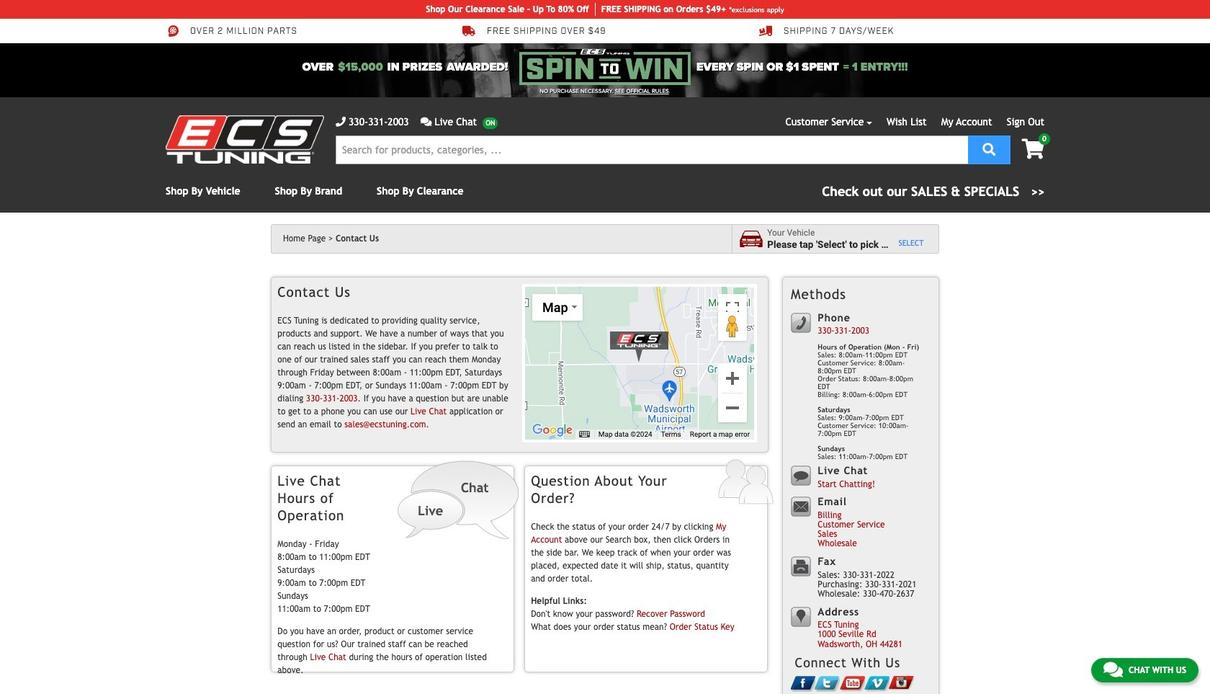 Task type: vqa. For each thing, say whether or not it's contained in the screenshot.
information within the ECS Tuning offers the opportunity to store payment information in the account page on the website. Stored payment data will only be active until the expiration date specified, or until the authorization expires.
no



Task type: locate. For each thing, give the bounding box(es) containing it.
1 vertical spatial ecs tuning image
[[604, 327, 676, 363]]

1 horizontal spatial ecs tuning image
[[604, 327, 676, 363]]

my account image
[[718, 459, 775, 506]]

shopping cart image
[[1022, 139, 1045, 159]]

comments image
[[421, 117, 432, 127]]

ecs tuning 'spin to win' contest logo image
[[520, 49, 691, 85]]

phone image
[[336, 117, 346, 127]]

search image
[[983, 142, 996, 155]]

0 vertical spatial ecs tuning image
[[166, 115, 324, 164]]

google image
[[529, 421, 577, 439]]

ecs tuning image
[[166, 115, 324, 164], [604, 327, 676, 363]]



Task type: describe. For each thing, give the bounding box(es) containing it.
keyboard shortcuts image
[[580, 431, 590, 437]]

0 horizontal spatial ecs tuning image
[[166, 115, 324, 164]]

comments image
[[1104, 661, 1124, 678]]

Search text field
[[336, 136, 969, 164]]

live chat bubbles image
[[396, 459, 521, 541]]

map region
[[525, 287, 755, 439]]



